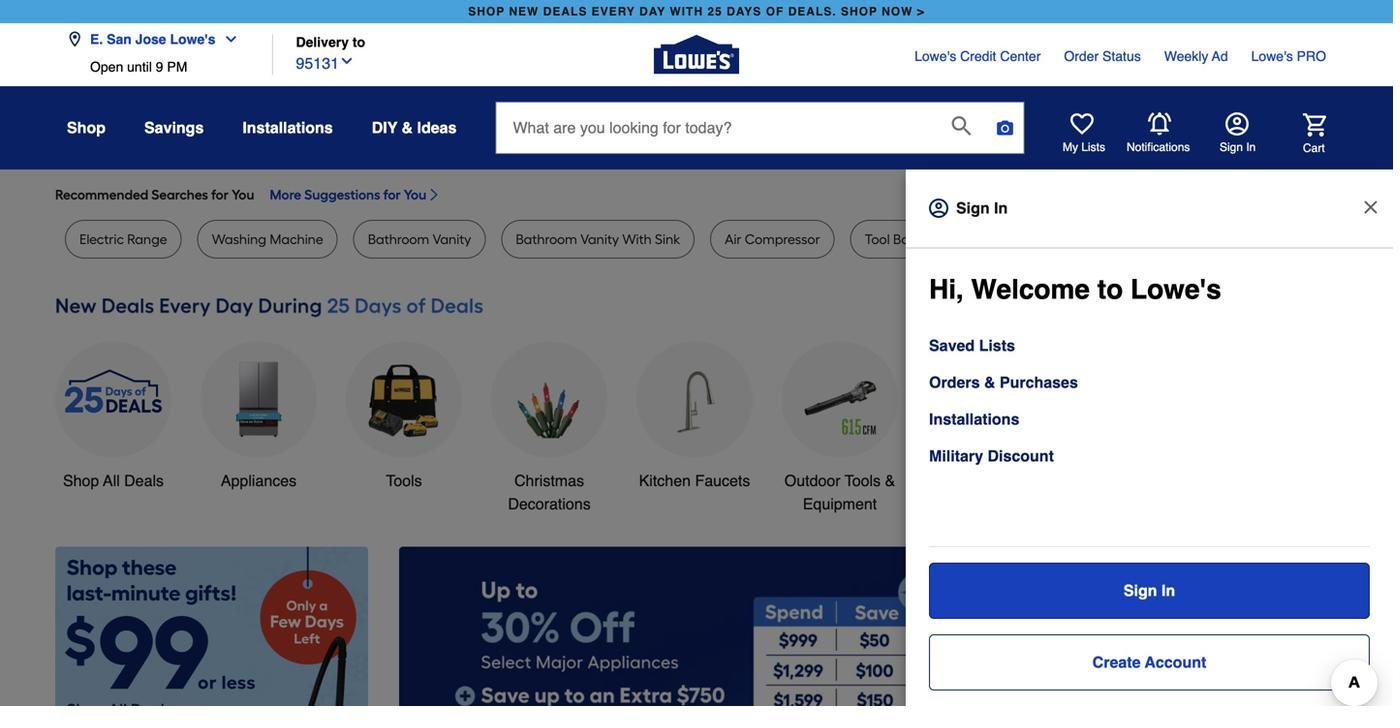 Task type: vqa. For each thing, say whether or not it's contained in the screenshot.
Military
yes



Task type: describe. For each thing, give the bounding box(es) containing it.
create
[[1093, 654, 1141, 671]]

my lists link
[[1063, 112, 1106, 155]]

washing machine
[[212, 231, 323, 248]]

outdoor tools & equipment link
[[782, 341, 898, 516]]

hi,
[[929, 274, 964, 305]]

recommended searches for you
[[55, 187, 254, 203]]

lowe's credit center link
[[915, 47, 1041, 66]]

shop these last-minute gifts. $99 or less. quantities are limited and won't last. image
[[55, 547, 368, 706]]

military discount
[[929, 447, 1054, 465]]

location image
[[67, 31, 82, 47]]

christmas decorations
[[508, 472, 591, 513]]

sign in inside "sign in" link
[[1124, 582, 1175, 600]]

chevron right image
[[426, 187, 442, 202]]

vanity for bathroom vanity with sink
[[581, 231, 619, 248]]

of
[[766, 5, 784, 18]]

for for suggestions
[[383, 187, 401, 203]]

searches
[[151, 187, 208, 203]]

1 shop from the left
[[468, 5, 505, 18]]

shop new deals every day with 25 days of deals. shop now >
[[468, 5, 925, 18]]

you for more suggestions for you
[[404, 187, 426, 203]]

notifications
[[1127, 141, 1190, 154]]

now
[[882, 5, 913, 18]]

order status
[[1064, 48, 1141, 64]]

create account link
[[929, 635, 1370, 691]]

every
[[592, 5, 635, 18]]

95131 button
[[296, 50, 355, 75]]

chevron down image
[[339, 53, 355, 69]]

open until 9 pm
[[90, 59, 187, 75]]

order status link
[[1064, 47, 1141, 66]]

saved lists link
[[929, 334, 1015, 358]]

lists for saved lists
[[979, 337, 1015, 355]]

jose
[[135, 31, 166, 47]]

outdoor
[[785, 472, 841, 490]]

2 vertical spatial in
[[1162, 582, 1175, 600]]

space heater
[[1108, 231, 1193, 248]]

savings
[[144, 119, 204, 137]]

camera image
[[995, 118, 1015, 138]]

ideas
[[417, 119, 457, 137]]

deals.
[[788, 5, 837, 18]]

fireplace
[[1008, 231, 1064, 248]]

& inside outdoor tools & equipment
[[885, 472, 895, 490]]

9
[[156, 59, 163, 75]]

shop new deals every day with 25 days of deals. shop now > link
[[464, 0, 929, 23]]

shop all deals link
[[55, 341, 171, 493]]

military
[[929, 447, 983, 465]]

electric fireplace
[[960, 231, 1064, 248]]

kitchen faucets link
[[637, 341, 753, 493]]

2 shop from the left
[[841, 5, 878, 18]]

>
[[917, 5, 925, 18]]

installations for installations link in the bottom of the page
[[929, 410, 1020, 428]]

san
[[107, 31, 132, 47]]

installations link
[[929, 408, 1020, 431]]

credit
[[960, 48, 996, 64]]

1 vertical spatial to
[[1098, 274, 1123, 305]]

& for orders
[[984, 374, 996, 391]]

0 vertical spatial sign in
[[1220, 140, 1256, 154]]

military discount link
[[929, 445, 1054, 468]]

installations button
[[243, 110, 333, 145]]

electric range
[[79, 231, 167, 248]]

tool
[[865, 231, 890, 248]]

& for diy
[[402, 119, 413, 137]]

kitchen faucets
[[639, 472, 750, 490]]

decorations
[[508, 495, 591, 513]]

pm
[[167, 59, 187, 75]]

lowe's home improvement logo image
[[654, 12, 739, 97]]

sign inside button
[[1220, 140, 1243, 154]]

weekly
[[1164, 48, 1209, 64]]

diy
[[372, 119, 397, 137]]

cart
[[1303, 141, 1325, 155]]

search image
[[952, 116, 971, 136]]

welcome
[[971, 274, 1090, 305]]

diy & ideas button
[[372, 110, 457, 145]]

with
[[622, 231, 652, 248]]

washing
[[212, 231, 266, 248]]

kitchen
[[639, 472, 691, 490]]

lowe's home improvement notification center image
[[1148, 112, 1171, 136]]

discount
[[988, 447, 1054, 465]]

bathroom for bathroom vanity with sink
[[516, 231, 577, 248]]

tool box
[[865, 231, 916, 248]]

25
[[708, 5, 723, 18]]

heater
[[1150, 231, 1193, 248]]

lowe's left pro
[[1251, 48, 1293, 64]]

deals
[[543, 5, 587, 18]]

pro
[[1297, 48, 1326, 64]]

0 horizontal spatial to
[[353, 34, 365, 50]]

for for searches
[[211, 187, 229, 203]]

weekly ad link
[[1164, 47, 1228, 66]]

days
[[727, 5, 762, 18]]

air compressor
[[725, 231, 820, 248]]

space
[[1108, 231, 1147, 248]]

diy & ideas
[[372, 119, 457, 137]]

outdoor tools & equipment
[[785, 472, 895, 513]]

account
[[1145, 654, 1207, 671]]

appliances
[[221, 472, 297, 490]]

electric for electric fireplace
[[960, 231, 1005, 248]]

new
[[509, 5, 539, 18]]

sign in link
[[929, 563, 1370, 619]]

0 horizontal spatial sign
[[956, 199, 990, 217]]

snow
[[1237, 231, 1271, 248]]



Task type: locate. For each thing, give the bounding box(es) containing it.
sign
[[1220, 140, 1243, 154], [956, 199, 990, 217], [1124, 582, 1157, 600]]

1 vertical spatial in
[[994, 199, 1008, 217]]

electric down recommended
[[79, 231, 124, 248]]

0 horizontal spatial shop
[[468, 5, 505, 18]]

savings button
[[144, 110, 204, 145]]

in up the electric fireplace
[[994, 199, 1008, 217]]

lowe's home improvement cart image
[[1303, 113, 1326, 136]]

tools
[[386, 472, 422, 490], [845, 472, 881, 490]]

installations up military discount
[[929, 410, 1020, 428]]

in down lowe's home improvement account image
[[1246, 140, 1256, 154]]

in
[[1246, 140, 1256, 154], [994, 199, 1008, 217], [1162, 582, 1175, 600]]

you for recommended searches for you
[[232, 187, 254, 203]]

& right outdoor
[[885, 472, 895, 490]]

1 horizontal spatial vanity
[[581, 231, 619, 248]]

e.
[[90, 31, 103, 47]]

bathroom down chevron right icon
[[368, 231, 429, 248]]

close image
[[1361, 198, 1381, 217]]

0 horizontal spatial &
[[402, 119, 413, 137]]

weekly ad
[[1164, 48, 1228, 64]]

2 you from the left
[[404, 187, 426, 203]]

you
[[232, 187, 254, 203], [404, 187, 426, 203]]

0 horizontal spatial installations
[[243, 119, 333, 137]]

None search field
[[496, 102, 1025, 172]]

2 vertical spatial sign
[[1124, 582, 1157, 600]]

bathroom vanity with sink
[[516, 231, 680, 248]]

deals
[[124, 472, 164, 490]]

0 vertical spatial &
[[402, 119, 413, 137]]

my
[[1063, 140, 1078, 154]]

1 bathroom from the left
[[368, 231, 429, 248]]

0 vertical spatial shop
[[67, 119, 106, 137]]

0 horizontal spatial bathroom
[[368, 231, 429, 248]]

lowe's
[[170, 31, 215, 47], [915, 48, 957, 64], [1251, 48, 1293, 64], [1131, 274, 1222, 305]]

1 electric from the left
[[79, 231, 124, 248]]

orders & purchases
[[929, 374, 1078, 391]]

shop button
[[67, 110, 106, 145]]

1 vertical spatial &
[[984, 374, 996, 391]]

sink
[[655, 231, 680, 248]]

0 vertical spatial installations
[[243, 119, 333, 137]]

0 vertical spatial lists
[[1082, 140, 1106, 154]]

0 horizontal spatial tools
[[386, 472, 422, 490]]

tools inside outdoor tools & equipment
[[845, 472, 881, 490]]

2 electric from the left
[[960, 231, 1005, 248]]

sign up create account
[[1124, 582, 1157, 600]]

up to 30 percent off select major appliances. plus, save up to an extra $750 on major appliances. image
[[399, 547, 1338, 706]]

0 horizontal spatial in
[[994, 199, 1008, 217]]

in up account
[[1162, 582, 1175, 600]]

recommended searches for you heading
[[55, 185, 1338, 204]]

shop for shop
[[67, 119, 106, 137]]

delivery
[[296, 34, 349, 50]]

lowe's up pm at the top left of the page
[[170, 31, 215, 47]]

sign down lowe's home improvement account image
[[1220, 140, 1243, 154]]

sign in up the electric fireplace
[[956, 199, 1008, 217]]

new deals every day during 25 days of deals image
[[55, 290, 1338, 322]]

2 vanity from the left
[[581, 231, 619, 248]]

for right searches
[[211, 187, 229, 203]]

2 horizontal spatial sign
[[1220, 140, 1243, 154]]

lowe's inside button
[[170, 31, 215, 47]]

1 vertical spatial shop
[[63, 472, 99, 490]]

sign up the electric fireplace
[[956, 199, 990, 217]]

lowe's home improvement account image
[[1226, 112, 1249, 136]]

1 vertical spatial sign
[[956, 199, 990, 217]]

1 vertical spatial sign in
[[956, 199, 1008, 217]]

installations for "installations" button
[[243, 119, 333, 137]]

electric
[[79, 231, 124, 248], [960, 231, 1005, 248]]

bathroom vanity
[[368, 231, 471, 248]]

vanity for bathroom vanity
[[433, 231, 471, 248]]

christmas decorations link
[[491, 341, 607, 516]]

e. san jose lowe's button
[[67, 20, 246, 59]]

appliances link
[[201, 341, 317, 493]]

1 horizontal spatial sign
[[1124, 582, 1157, 600]]

2 tools from the left
[[845, 472, 881, 490]]

vanity left with
[[581, 231, 619, 248]]

shop
[[468, 5, 505, 18], [841, 5, 878, 18]]

all
[[103, 472, 120, 490]]

bathroom left with
[[516, 231, 577, 248]]

1 you from the left
[[232, 187, 254, 203]]

lowe's home improvement lists image
[[1071, 112, 1094, 136]]

blower
[[1275, 231, 1316, 248]]

lists
[[1082, 140, 1106, 154], [979, 337, 1015, 355]]

create account
[[1093, 654, 1207, 671]]

range
[[127, 231, 167, 248]]

1 horizontal spatial tools
[[845, 472, 881, 490]]

1 horizontal spatial you
[[404, 187, 426, 203]]

1 horizontal spatial in
[[1162, 582, 1175, 600]]

1 vertical spatial installations
[[929, 410, 1020, 428]]

1 vanity from the left
[[433, 231, 471, 248]]

0 horizontal spatial sign in
[[956, 199, 1008, 217]]

shop down open
[[67, 119, 106, 137]]

installations up more
[[243, 119, 333, 137]]

0 horizontal spatial electric
[[79, 231, 124, 248]]

recommended
[[55, 187, 148, 203]]

2 vertical spatial sign in
[[1124, 582, 1175, 600]]

2 vertical spatial &
[[885, 472, 895, 490]]

1 horizontal spatial to
[[1098, 274, 1123, 305]]

2 horizontal spatial in
[[1246, 140, 1256, 154]]

shop left all
[[63, 472, 99, 490]]

lists up orders & purchases
[[979, 337, 1015, 355]]

2 for from the left
[[383, 187, 401, 203]]

lowe's pro
[[1251, 48, 1326, 64]]

& right the orders
[[984, 374, 996, 391]]

equipment
[[803, 495, 877, 513]]

electric for electric range
[[79, 231, 124, 248]]

1 for from the left
[[211, 187, 229, 203]]

shop left now
[[841, 5, 878, 18]]

0 vertical spatial sign
[[1220, 140, 1243, 154]]

to up chevron down icon
[[353, 34, 365, 50]]

orders
[[929, 374, 980, 391]]

1 horizontal spatial for
[[383, 187, 401, 203]]

0 horizontal spatial vanity
[[433, 231, 471, 248]]

cart button
[[1276, 113, 1326, 156]]

lowe's pro link
[[1251, 47, 1326, 66]]

suggestions
[[304, 187, 380, 203]]

more suggestions for you link
[[270, 185, 442, 204]]

2 bathroom from the left
[[516, 231, 577, 248]]

lowe's credit center
[[915, 48, 1041, 64]]

& right diy
[[402, 119, 413, 137]]

1 horizontal spatial &
[[885, 472, 895, 490]]

lowe's left credit
[[915, 48, 957, 64]]

1 horizontal spatial sign in
[[1124, 582, 1175, 600]]

more suggestions for you
[[270, 187, 426, 203]]

saved lists
[[929, 337, 1015, 355]]

e. san jose lowe's
[[90, 31, 215, 47]]

order
[[1064, 48, 1099, 64]]

snow blower
[[1237, 231, 1316, 248]]

hi, welcome to lowe's
[[929, 274, 1222, 305]]

chevron down image
[[215, 31, 239, 47]]

you left more
[[232, 187, 254, 203]]

open
[[90, 59, 123, 75]]

until
[[127, 59, 152, 75]]

christmas
[[514, 472, 584, 490]]

faucets
[[695, 472, 750, 490]]

day
[[640, 5, 666, 18]]

in inside button
[[1246, 140, 1256, 154]]

1 horizontal spatial electric
[[960, 231, 1005, 248]]

1 vertical spatial lists
[[979, 337, 1015, 355]]

shop left new
[[468, 5, 505, 18]]

bathroom
[[368, 231, 429, 248], [516, 231, 577, 248]]

shop for shop all deals
[[63, 472, 99, 490]]

you up bathroom vanity
[[404, 187, 426, 203]]

bathroom for bathroom vanity
[[368, 231, 429, 248]]

delivery to
[[296, 34, 365, 50]]

orders & purchases link
[[929, 371, 1078, 394]]

my lists
[[1063, 140, 1106, 154]]

electric left fireplace
[[960, 231, 1005, 248]]

0 vertical spatial in
[[1246, 140, 1256, 154]]

lowe's down the heater
[[1131, 274, 1222, 305]]

purchases
[[1000, 374, 1078, 391]]

more
[[270, 187, 301, 203]]

2 horizontal spatial &
[[984, 374, 996, 391]]

1 horizontal spatial lists
[[1082, 140, 1106, 154]]

ad
[[1212, 48, 1228, 64]]

lists for my lists
[[1082, 140, 1106, 154]]

& inside 'button'
[[402, 119, 413, 137]]

1 horizontal spatial installations
[[929, 410, 1020, 428]]

2 horizontal spatial sign in
[[1220, 140, 1256, 154]]

sign in up create account
[[1124, 582, 1175, 600]]

&
[[402, 119, 413, 137], [984, 374, 996, 391], [885, 472, 895, 490]]

0 vertical spatial to
[[353, 34, 365, 50]]

machine
[[270, 231, 323, 248]]

air
[[725, 231, 742, 248]]

1 horizontal spatial shop
[[841, 5, 878, 18]]

vanity
[[433, 231, 471, 248], [581, 231, 619, 248]]

1 tools from the left
[[386, 472, 422, 490]]

0 horizontal spatial lists
[[979, 337, 1015, 355]]

0 horizontal spatial you
[[232, 187, 254, 203]]

Search Query text field
[[497, 103, 936, 153]]

1 horizontal spatial bathroom
[[516, 231, 577, 248]]

for left chevron right icon
[[383, 187, 401, 203]]

0 horizontal spatial for
[[211, 187, 229, 203]]

sign in
[[1220, 140, 1256, 154], [956, 199, 1008, 217], [1124, 582, 1175, 600]]

box
[[893, 231, 916, 248]]

lists right my
[[1082, 140, 1106, 154]]

vanity down chevron right icon
[[433, 231, 471, 248]]

sign in down lowe's home improvement account image
[[1220, 140, 1256, 154]]

tools link
[[346, 341, 462, 493]]

to down space
[[1098, 274, 1123, 305]]



